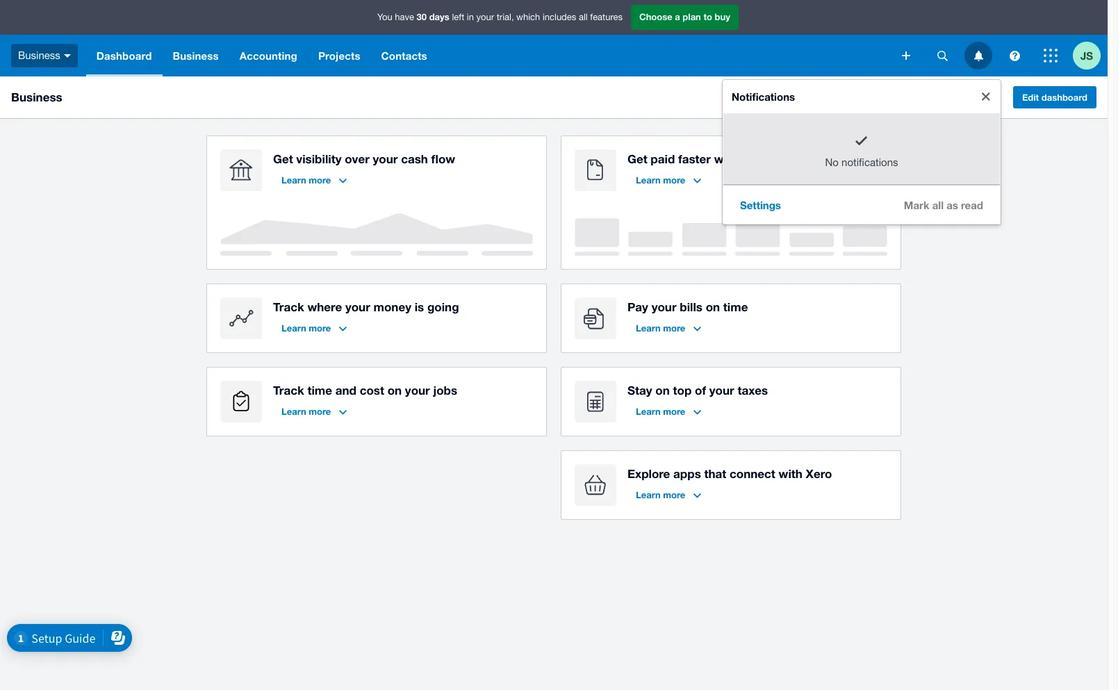 Task type: vqa. For each thing, say whether or not it's contained in the screenshot.
the "1099 MISC rules"
no



Task type: locate. For each thing, give the bounding box(es) containing it.
learn more button for apps
[[628, 484, 710, 506]]

navigation containing dashboard
[[86, 35, 893, 76]]

0 horizontal spatial with
[[715, 152, 738, 166]]

more down visibility
[[309, 175, 331, 186]]

1 vertical spatial all
[[933, 199, 944, 211]]

1 vertical spatial with
[[779, 467, 803, 481]]

learn more down paid
[[636, 175, 686, 186]]

with
[[715, 152, 738, 166], [779, 467, 803, 481]]

0 horizontal spatial get
[[273, 152, 293, 166]]

pay
[[628, 300, 649, 314]]

0 horizontal spatial all
[[579, 12, 588, 22]]

edit dashboard button
[[1014, 86, 1097, 108]]

your right over
[[373, 152, 398, 166]]

on right cost
[[388, 383, 402, 398]]

learn more
[[282, 175, 331, 186], [636, 175, 686, 186], [282, 323, 331, 334], [636, 323, 686, 334], [282, 406, 331, 417], [636, 406, 686, 417], [636, 490, 686, 501]]

1 horizontal spatial get
[[628, 152, 648, 166]]

more down top on the right bottom
[[664, 406, 686, 417]]

on right bills
[[706, 300, 720, 314]]

learn more for visibility
[[282, 175, 331, 186]]

learn more button
[[273, 169, 356, 191], [628, 169, 710, 191], [273, 317, 356, 339], [628, 317, 710, 339], [273, 401, 356, 423], [628, 401, 710, 423], [628, 484, 710, 506]]

track
[[273, 300, 304, 314], [273, 383, 304, 398]]

learn more down visibility
[[282, 175, 331, 186]]

in
[[467, 12, 474, 22]]

learn down visibility
[[282, 175, 306, 186]]

learn more button down paid
[[628, 169, 710, 191]]

learn right track money icon
[[282, 323, 306, 334]]

learn more for your
[[636, 323, 686, 334]]

learn more button down pay your bills on time
[[628, 317, 710, 339]]

learn more button for your
[[628, 317, 710, 339]]

more down where
[[309, 323, 331, 334]]

0 vertical spatial track
[[273, 300, 304, 314]]

get left paid
[[628, 152, 648, 166]]

and
[[336, 383, 357, 398]]

30
[[417, 11, 427, 22]]

taxes icon image
[[575, 381, 617, 423]]

more for apps
[[664, 490, 686, 501]]

learn for time
[[282, 406, 306, 417]]

1 horizontal spatial on
[[656, 383, 670, 398]]

all left "features"
[[579, 12, 588, 22]]

to
[[704, 11, 713, 22]]

edit dashboard
[[1023, 92, 1088, 103]]

dashboard link
[[86, 35, 162, 76]]

get for get visibility over your cash flow
[[273, 152, 293, 166]]

1 vertical spatial track
[[273, 383, 304, 398]]

business
[[18, 49, 60, 61], [173, 49, 219, 62], [11, 90, 62, 104]]

cost
[[360, 383, 384, 398]]

time
[[724, 300, 748, 314], [308, 383, 332, 398]]

group
[[723, 80, 1001, 224]]

with right faster
[[715, 152, 738, 166]]

learn more for paid
[[636, 175, 686, 186]]

learn more down stay
[[636, 406, 686, 417]]

learn more button down visibility
[[273, 169, 356, 191]]

learn more for where
[[282, 323, 331, 334]]

more down apps on the right bottom of the page
[[664, 490, 686, 501]]

1 get from the left
[[273, 152, 293, 166]]

learn for on
[[636, 406, 661, 417]]

learn more down explore
[[636, 490, 686, 501]]

1 horizontal spatial all
[[933, 199, 944, 211]]

1 track from the top
[[273, 300, 304, 314]]

get left visibility
[[273, 152, 293, 166]]

banner containing js
[[0, 0, 1108, 224]]

learn more button down top on the right bottom
[[628, 401, 710, 423]]

learn down explore
[[636, 490, 661, 501]]

add-ons icon image
[[575, 464, 617, 506]]

0 vertical spatial all
[[579, 12, 588, 22]]

0 horizontal spatial time
[[308, 383, 332, 398]]

going
[[428, 300, 459, 314]]

banking preview line graph image
[[220, 213, 533, 256]]

bills icon image
[[575, 298, 617, 339]]

invoices
[[779, 152, 826, 166]]

0 horizontal spatial on
[[388, 383, 402, 398]]

learn more button down apps on the right bottom of the page
[[628, 484, 710, 506]]

track left where
[[273, 300, 304, 314]]

learn
[[282, 175, 306, 186], [636, 175, 661, 186], [282, 323, 306, 334], [636, 323, 661, 334], [282, 406, 306, 417], [636, 406, 661, 417], [636, 490, 661, 501]]

learn more down pay
[[636, 323, 686, 334]]

more down paid
[[664, 175, 686, 186]]

visibility
[[296, 152, 342, 166]]

more for where
[[309, 323, 331, 334]]

your right in
[[477, 12, 494, 22]]

faster
[[679, 152, 711, 166]]

learn more button down and at the bottom
[[273, 401, 356, 423]]

includes
[[543, 12, 577, 22]]

more for your
[[664, 323, 686, 334]]

over
[[345, 152, 370, 166]]

learn down stay
[[636, 406, 661, 417]]

taxes
[[738, 383, 768, 398]]

flow
[[432, 152, 456, 166]]

learn more for time
[[282, 406, 331, 417]]

xero
[[806, 467, 833, 481]]

plan
[[683, 11, 702, 22]]

learn more down where
[[282, 323, 331, 334]]

more down pay your bills on time
[[664, 323, 686, 334]]

trial,
[[497, 12, 514, 22]]

banner
[[0, 0, 1108, 224]]

your
[[477, 12, 494, 22], [373, 152, 398, 166], [346, 300, 370, 314], [652, 300, 677, 314], [405, 383, 430, 398], [710, 383, 735, 398]]

all
[[579, 12, 588, 22], [933, 199, 944, 211]]

your right pay
[[652, 300, 677, 314]]

get
[[273, 152, 293, 166], [628, 152, 648, 166]]

0 vertical spatial time
[[724, 300, 748, 314]]

you
[[378, 12, 393, 22]]

paid
[[651, 152, 675, 166]]

money
[[374, 300, 412, 314]]

top
[[673, 383, 692, 398]]

learn right the projects icon
[[282, 406, 306, 417]]

0 horizontal spatial business button
[[0, 35, 86, 76]]

explore apps that connect with xero
[[628, 467, 833, 481]]

learn for paid
[[636, 175, 661, 186]]

navigation
[[86, 35, 893, 76]]

learn down paid
[[636, 175, 661, 186]]

learn more for apps
[[636, 490, 686, 501]]

on
[[706, 300, 720, 314], [388, 383, 402, 398], [656, 383, 670, 398]]

more
[[309, 175, 331, 186], [664, 175, 686, 186], [309, 323, 331, 334], [664, 323, 686, 334], [309, 406, 331, 417], [664, 406, 686, 417], [664, 490, 686, 501]]

svg image
[[1044, 49, 1058, 63]]

get for get paid faster with online invoices
[[628, 152, 648, 166]]

learn down pay
[[636, 323, 661, 334]]

1 business button from the left
[[0, 35, 86, 76]]

stay
[[628, 383, 653, 398]]

business button
[[0, 35, 86, 76], [162, 35, 229, 76]]

a
[[675, 11, 681, 22]]

your left jobs on the left of the page
[[405, 383, 430, 398]]

pay your bills on time
[[628, 300, 748, 314]]

your inside you have 30 days left in your trial, which includes all features
[[477, 12, 494, 22]]

time left and at the bottom
[[308, 383, 332, 398]]

2 get from the left
[[628, 152, 648, 166]]

you have 30 days left in your trial, which includes all features
[[378, 11, 623, 22]]

learn for apps
[[636, 490, 661, 501]]

2 track from the top
[[273, 383, 304, 398]]

track time and cost on your jobs
[[273, 383, 458, 398]]

more for time
[[309, 406, 331, 417]]

learn more down track time and cost on your jobs
[[282, 406, 331, 417]]

more down track time and cost on your jobs
[[309, 406, 331, 417]]

is
[[415, 300, 424, 314]]

which
[[517, 12, 540, 22]]

notifications
[[732, 90, 796, 103]]

learn more button down where
[[273, 317, 356, 339]]

time right bills
[[724, 300, 748, 314]]

banking icon image
[[220, 150, 262, 191]]

on left top on the right bottom
[[656, 383, 670, 398]]

learn more button for on
[[628, 401, 710, 423]]

track right the projects icon
[[273, 383, 304, 398]]

svg image
[[938, 50, 948, 61], [975, 50, 984, 61], [1010, 50, 1020, 61], [903, 51, 911, 60], [64, 54, 71, 58]]

1 horizontal spatial business button
[[162, 35, 229, 76]]

1 horizontal spatial time
[[724, 300, 748, 314]]

all left the as
[[933, 199, 944, 211]]

mark all as read
[[905, 199, 984, 211]]

with left xero
[[779, 467, 803, 481]]

2 business button from the left
[[162, 35, 229, 76]]



Task type: describe. For each thing, give the bounding box(es) containing it.
mark all as read button
[[893, 191, 995, 219]]

learn more button for visibility
[[273, 169, 356, 191]]

choose
[[640, 11, 673, 22]]

1 vertical spatial time
[[308, 383, 332, 398]]

your right where
[[346, 300, 370, 314]]

1 horizontal spatial with
[[779, 467, 803, 481]]

track where your money is going
[[273, 300, 459, 314]]

no
[[826, 156, 839, 168]]

settings button
[[729, 191, 793, 219]]

left
[[452, 12, 465, 22]]

notifications
[[842, 156, 899, 168]]

track money icon image
[[220, 298, 262, 339]]

more for paid
[[664, 175, 686, 186]]

projects
[[318, 49, 361, 62]]

bills
[[680, 300, 703, 314]]

get visibility over your cash flow
[[273, 152, 456, 166]]

learn more for on
[[636, 406, 686, 417]]

apps
[[674, 467, 701, 481]]

explore
[[628, 467, 671, 481]]

settings
[[741, 199, 782, 211]]

learn for visibility
[[282, 175, 306, 186]]

track for track time and cost on your jobs
[[273, 383, 304, 398]]

2 horizontal spatial on
[[706, 300, 720, 314]]

choose a plan to buy
[[640, 11, 731, 22]]

learn more button for paid
[[628, 169, 710, 191]]

no notifications
[[826, 156, 899, 168]]

learn more button for where
[[273, 317, 356, 339]]

contacts
[[381, 49, 428, 62]]

0 vertical spatial with
[[715, 152, 738, 166]]

navigation inside banner
[[86, 35, 893, 76]]

get paid faster with online invoices
[[628, 152, 826, 166]]

read
[[962, 199, 984, 211]]

have
[[395, 12, 414, 22]]

connect
[[730, 467, 776, 481]]

features
[[591, 12, 623, 22]]

cash
[[401, 152, 428, 166]]

accounting
[[240, 49, 298, 62]]

more for visibility
[[309, 175, 331, 186]]

mark
[[905, 199, 930, 211]]

days
[[430, 11, 450, 22]]

invoices icon image
[[575, 150, 617, 191]]

learn for where
[[282, 323, 306, 334]]

accounting button
[[229, 35, 308, 76]]

buy
[[715, 11, 731, 22]]

learn more button for time
[[273, 401, 356, 423]]

dashboard
[[1042, 92, 1088, 103]]

svg image inside business popup button
[[64, 54, 71, 58]]

contacts button
[[371, 35, 438, 76]]

as
[[947, 199, 959, 211]]

online
[[742, 152, 776, 166]]

edit
[[1023, 92, 1040, 103]]

track for track where your money is going
[[273, 300, 304, 314]]

js button
[[1074, 35, 1108, 76]]

your right of
[[710, 383, 735, 398]]

jobs
[[434, 383, 458, 398]]

projects icon image
[[220, 381, 262, 423]]

projects button
[[308, 35, 371, 76]]

stay on top of your taxes
[[628, 383, 768, 398]]

of
[[695, 383, 707, 398]]

learn for your
[[636, 323, 661, 334]]

that
[[705, 467, 727, 481]]

invoices preview bar graph image
[[575, 213, 888, 256]]

where
[[308, 300, 342, 314]]

more for on
[[664, 406, 686, 417]]

all inside button
[[933, 199, 944, 211]]

all inside you have 30 days left in your trial, which includes all features
[[579, 12, 588, 22]]

dashboard
[[97, 49, 152, 62]]

group containing notifications
[[723, 80, 1001, 224]]

js
[[1081, 49, 1094, 62]]



